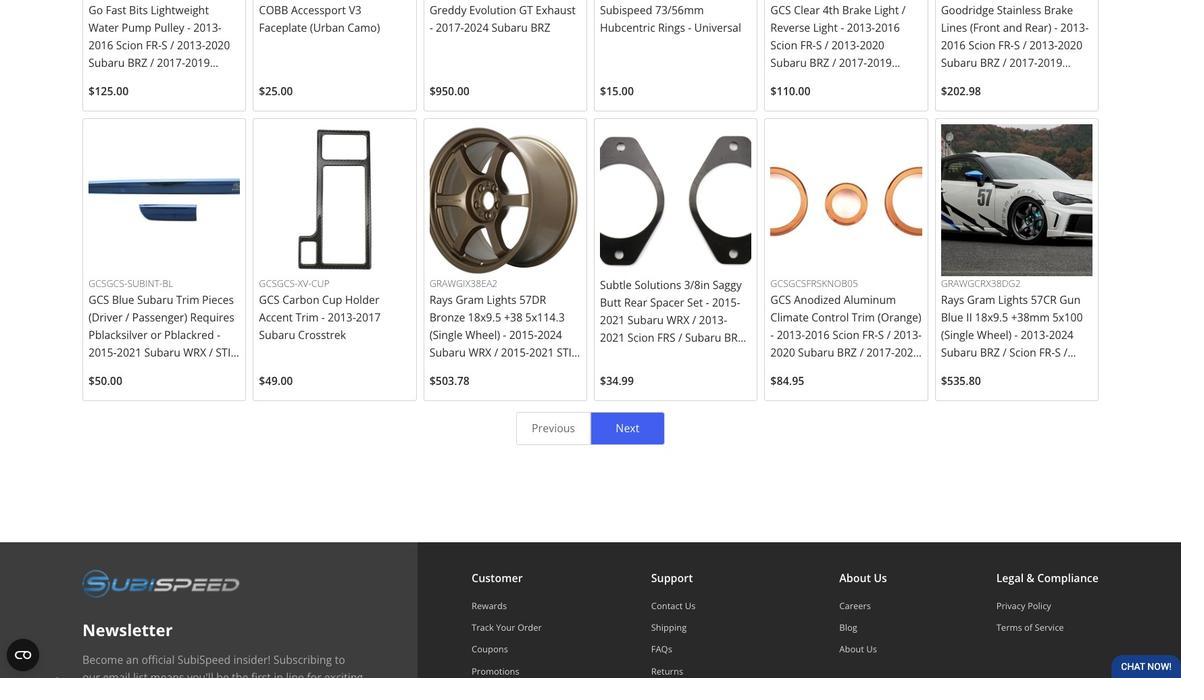 Task type: locate. For each thing, give the bounding box(es) containing it.
2 gcsgcs- from the left
[[259, 277, 298, 290]]

(single down bronze in the left top of the page
[[429, 328, 463, 343]]

means
[[150, 670, 184, 678]]

2016 down water at left top
[[89, 38, 113, 53]]

2 horizontal spatial 2014-
[[1015, 363, 1043, 378]]

accessport
[[291, 3, 346, 18]]

scion inside subtle solutions 3/8in saggy butt rear spacer set - 2015- 2021 subaru wrx / 2013- 2021 scion frs / subaru brz / toyota 86 / 2014-2017 forester / 2016-2021 crosstrek
[[628, 330, 655, 345]]

2017 down set
[[687, 348, 712, 363]]

2017 down holder at the left top
[[356, 310, 381, 325]]

2018 down 'pblacksilver' at left
[[117, 363, 141, 378]]

gcsgcs-
[[89, 277, 127, 290], [259, 277, 298, 290]]

86 for gcsgcsfrsknob05 gcs anodized aluminum climate control trim (orange) - 2013-2016 scion fr-s / 2013- 2020 subaru brz / 2017-2020 toyota 86
[[808, 363, 820, 378]]

0 vertical spatial 2017
[[356, 310, 381, 325]]

bronze
[[429, 310, 465, 325]]

toyota up $34.99 on the bottom of page
[[600, 348, 634, 363]]

(single inside grawgcrx38dg2 rays gram lights 57cr gun blue ii 18x9.5 +38mm 5x100 (single wheel) - 2013-2024 subaru brz / scion fr-s / toyota gr86 / 2014-2018 subaru forester
[[941, 328, 974, 343]]

light down 4th
[[813, 20, 838, 35]]

s down (orange)
[[878, 328, 884, 343]]

rings
[[658, 20, 685, 35]]

2 vertical spatial us
[[866, 643, 877, 656]]

light right 4th
[[874, 3, 899, 18]]

2 sti from the left
[[557, 346, 572, 360]]

subaru inside goodridge stainless brake lines (front and rear) - 2013- 2016 scion fr-s / 2013-2020 subaru brz / 2017-2019 toyota 86 $202.98
[[941, 56, 977, 70]]

wrx up $503.78
[[469, 346, 491, 360]]

1 vertical spatial 2017
[[687, 348, 712, 363]]

about us
[[839, 571, 887, 586], [839, 643, 877, 656]]

1 vertical spatial blue
[[941, 310, 963, 325]]

86 right $84.95
[[808, 363, 820, 378]]

butt
[[600, 295, 621, 310]]

2 gram from the left
[[967, 293, 995, 308]]

0 horizontal spatial light
[[813, 20, 838, 35]]

2016 down control
[[805, 328, 830, 343]]

toyota down reverse
[[770, 73, 805, 88]]

gcsgcs- inside gcsgcs-subint-bl gcs blue subaru trim pieces (driver / passenger) requires pblacksilver or pblackred - 2015-2021 subaru wrx / sti / 2014-2018 forester
[[89, 277, 127, 290]]

gcs inside gcsgcsfrsknob05 gcs anodized aluminum climate control trim (orange) - 2013-2016 scion fr-s / 2013- 2020 subaru brz / 2017-2020 toyota 86
[[770, 293, 791, 308]]

gram for 18x9.5
[[456, 293, 484, 308]]

2 horizontal spatial 2019
[[1038, 56, 1062, 70]]

sti down requires
[[216, 346, 231, 360]]

- inside 'go fast bits lightweight water pump pulley - 2013- 2016 scion fr-s / 2013-2020 subaru brz / 2017-2019 toyota 86 $125.00'
[[187, 20, 191, 35]]

sbtsus-371r-pbk subtle solutions 3/8in saggy butt rear spacer set - 2015-2021 subaru wrx / 2013-2021 frs / brz / 86 / 2014-2017 forester / 2016-2018 crosstrek, image
[[600, 125, 752, 276]]

toyota inside goodridge stainless brake lines (front and rear) - 2013- 2016 scion fr-s / 2013-2020 subaru brz / 2017-2019 toyota 86 $202.98
[[941, 73, 975, 88]]

gcs up the (driver
[[89, 293, 109, 308]]

wheel) inside grawgcrx38dg2 rays gram lights 57cr gun blue ii 18x9.5 +38mm 5x100 (single wheel) - 2013-2024 subaru brz / scion fr-s / toyota gr86 / 2014-2018 subaru forester
[[977, 328, 1012, 343]]

- down greddy
[[429, 20, 433, 35]]

sti inside grawgix38ea2 rays gram lights 57dr bronze 18x9.5 +38 5x114.3 (single wheel) - 2015-2024 subaru wrx / 2015-2021 sti / 2019-2024 forester
[[557, 346, 572, 360]]

3 2019 from the left
[[1038, 56, 1062, 70]]

carbon
[[282, 293, 319, 308]]

1 horizontal spatial trim
[[296, 310, 319, 325]]

scion left frs
[[628, 330, 655, 345]]

service
[[1035, 622, 1064, 634]]

trim up requires
[[176, 293, 199, 308]]

brz down gt
[[531, 20, 550, 35]]

lights inside grawgcrx38dg2 rays gram lights 57cr gun blue ii 18x9.5 +38mm 5x100 (single wheel) - 2013-2024 subaru brz / scion fr-s / toyota gr86 / 2014-2018 subaru forester
[[998, 293, 1028, 308]]

next link
[[591, 412, 665, 445]]

1 horizontal spatial 2014-
[[659, 348, 687, 363]]

wheel)
[[465, 328, 500, 343], [977, 328, 1012, 343]]

rear)
[[1025, 20, 1051, 35]]

toyota inside 'go fast bits lightweight water pump pulley - 2013- 2016 scion fr-s / 2013-2020 subaru brz / 2017-2019 toyota 86 $125.00'
[[89, 73, 123, 88]]

2017- down pulley
[[157, 56, 185, 70]]

trim for gcs
[[852, 310, 875, 325]]

$50.00
[[89, 374, 122, 389]]

fr- down (orange)
[[862, 328, 878, 343]]

gcs up "accent"
[[259, 293, 280, 308]]

86 inside gcsgcsfrsknob05 gcs anodized aluminum climate control trim (orange) - 2013-2016 scion fr-s / 2013- 2020 subaru brz / 2017-2020 toyota 86
[[808, 363, 820, 378]]

us up careers link
[[874, 571, 887, 586]]

18x9.5 left +38
[[468, 310, 501, 325]]

legal & compliance
[[996, 571, 1099, 586]]

2015- inside subtle solutions 3/8in saggy butt rear spacer set - 2015- 2021 subaru wrx / 2013- 2021 scion frs / subaru brz / toyota 86 / 2014-2017 forester / 2016-2021 crosstrek
[[712, 295, 740, 310]]

us up shipping link
[[685, 600, 696, 612]]

1 2019 from the left
[[185, 56, 210, 70]]

lights inside grawgix38ea2 rays gram lights 57dr bronze 18x9.5 +38 5x114.3 (single wheel) - 2015-2024 subaru wrx / 2015-2021 sti / 2019-2024 forester
[[487, 293, 517, 308]]

become an official subispeed insider! subscribing to our email list means you'll be the first in line for excitin
[[82, 653, 363, 678]]

blue left ii
[[941, 310, 963, 325]]

s inside goodridge stainless brake lines (front and rear) - 2013- 2016 scion fr-s / 2013-2020 subaru brz / 2017-2019 toyota 86 $202.98
[[1014, 38, 1020, 53]]

86 inside gcs clear 4th brake light / reverse light - 2013-2016 scion fr-s / 2013-2020 subaru brz / 2017-2019 toyota 86 $110.00
[[808, 73, 820, 88]]

2017- down 4th
[[839, 56, 867, 70]]

- inside gcsgcs-subint-bl gcs blue subaru trim pieces (driver / passenger) requires pblacksilver or pblackred - 2015-2021 subaru wrx / sti / 2014-2018 forester
[[217, 328, 220, 343]]

scion
[[116, 38, 143, 53], [770, 38, 797, 53], [969, 38, 995, 53], [833, 328, 859, 343], [628, 330, 655, 345], [1009, 346, 1036, 360]]

- down +38mm in the top right of the page
[[1014, 328, 1018, 343]]

2014- inside subtle solutions 3/8in saggy butt rear spacer set - 2015- 2021 subaru wrx / 2013- 2021 scion frs / subaru brz / toyota 86 / 2014-2017 forester / 2016-2021 crosstrek
[[659, 348, 687, 363]]

2 wheel) from the left
[[977, 328, 1012, 343]]

0 horizontal spatial sti
[[216, 346, 231, 360]]

- inside gcsgcsfrsknob05 gcs anodized aluminum climate control trim (orange) - 2013-2016 scion fr-s / 2013- 2020 subaru brz / 2017-2020 toyota 86
[[770, 328, 774, 343]]

2 2019 from the left
[[867, 56, 892, 70]]

saggy
[[713, 277, 742, 292]]

1 about from the top
[[839, 571, 871, 586]]

1 horizontal spatial blue
[[941, 310, 963, 325]]

1 rays from the left
[[429, 293, 453, 308]]

s down clear
[[816, 38, 822, 53]]

1 horizontal spatial lights
[[998, 293, 1028, 308]]

brz up gr86
[[980, 346, 1000, 360]]

forester down +38
[[485, 363, 527, 378]]

privacy
[[996, 600, 1025, 612]]

us
[[874, 571, 887, 586], [685, 600, 696, 612], [866, 643, 877, 656]]

about us down blog link
[[839, 643, 877, 656]]

2024 down 5x100
[[1049, 328, 1074, 343]]

brz up $110.00 at the right
[[810, 56, 829, 70]]

0 horizontal spatial 2018
[[117, 363, 141, 378]]

line
[[286, 670, 304, 678]]

forester inside gcsgcs-subint-bl gcs blue subaru trim pieces (driver / passenger) requires pblacksilver or pblackred - 2015-2021 subaru wrx / sti / 2014-2018 forester
[[144, 363, 186, 378]]

blue
[[112, 293, 134, 308], [941, 310, 963, 325]]

s inside gcs clear 4th brake light / reverse light - 2013-2016 scion fr-s / 2013-2020 subaru brz / 2017-2019 toyota 86 $110.00
[[816, 38, 822, 53]]

2 horizontal spatial trim
[[852, 310, 875, 325]]

brz inside gcsgcsfrsknob05 gcs anodized aluminum climate control trim (orange) - 2013-2016 scion fr-s / 2013- 2020 subaru brz / 2017-2020 toyota 86
[[837, 346, 857, 360]]

gram down grawgcrx38dg2
[[967, 293, 995, 308]]

gcsgcs- up the carbon
[[259, 277, 298, 290]]

rays inside grawgcrx38dg2 rays gram lights 57cr gun blue ii 18x9.5 +38mm 5x100 (single wheel) - 2013-2024 subaru brz / scion fr-s / toyota gr86 / 2014-2018 subaru forester
[[941, 293, 964, 308]]

wrx
[[667, 313, 689, 327], [183, 346, 206, 360], [469, 346, 491, 360]]

$84.95
[[770, 374, 804, 389]]

0 vertical spatial blue
[[112, 293, 134, 308]]

1 vertical spatial crosstrek
[[600, 383, 648, 398]]

toyota down water at left top
[[89, 73, 123, 88]]

- right "rings"
[[688, 20, 691, 35]]

0 horizontal spatial brake
[[842, 3, 871, 18]]

requires
[[190, 310, 234, 325]]

2018
[[117, 363, 141, 378], [1043, 363, 1067, 378]]

wheel) inside grawgix38ea2 rays gram lights 57dr bronze 18x9.5 +38 5x114.3 (single wheel) - 2015-2024 subaru wrx / 2015-2021 sti / 2019-2024 forester
[[465, 328, 500, 343]]

2017- down greddy
[[436, 20, 464, 35]]

crosstrek inside subtle solutions 3/8in saggy butt rear spacer set - 2015- 2021 subaru wrx / 2013- 2021 scion frs / subaru brz / toyota 86 / 2014-2017 forester / 2016-2021 crosstrek
[[600, 383, 648, 398]]

subaru inside gcsgcsfrsknob05 gcs anodized aluminum climate control trim (orange) - 2013-2016 scion fr-s / 2013- 2020 subaru brz / 2017-2020 toyota 86
[[798, 346, 834, 360]]

sti down 5x114.3
[[557, 346, 572, 360]]

2019-
[[429, 363, 458, 378]]

86 down the "pump"
[[126, 73, 138, 88]]

subaru
[[492, 20, 528, 35], [89, 56, 125, 70], [770, 56, 807, 70], [941, 56, 977, 70], [137, 293, 173, 308], [628, 313, 664, 327], [259, 328, 295, 343], [685, 330, 721, 345], [144, 346, 180, 360], [798, 346, 834, 360], [429, 346, 466, 360], [941, 346, 977, 360], [941, 381, 977, 396]]

0 horizontal spatial 2019
[[185, 56, 210, 70]]

trim down the aluminum
[[852, 310, 875, 325]]

2 about from the top
[[839, 643, 864, 656]]

lights
[[487, 293, 517, 308], [998, 293, 1028, 308]]

2 lights from the left
[[998, 293, 1028, 308]]

evolution
[[469, 3, 516, 18]]

bits
[[129, 3, 148, 18]]

2017- down and
[[1009, 56, 1038, 70]]

brake up rear)
[[1044, 3, 1073, 18]]

18x9.5 right ii
[[975, 310, 1008, 325]]

2024 down evolution on the top left of page
[[464, 20, 489, 35]]

open widget image
[[7, 639, 39, 672]]

1 horizontal spatial gcsgcs-
[[259, 277, 298, 290]]

0 vertical spatial about us
[[839, 571, 887, 586]]

1 horizontal spatial 2018
[[1043, 363, 1067, 378]]

2024 inside grawgcrx38dg2 rays gram lights 57cr gun blue ii 18x9.5 +38mm 5x100 (single wheel) - 2013-2024 subaru brz / scion fr-s / toyota gr86 / 2014-2018 subaru forester
[[1049, 328, 1074, 343]]

86 inside 'go fast bits lightweight water pump pulley - 2013- 2016 scion fr-s / 2013-2020 subaru brz / 2017-2019 toyota 86 $125.00'
[[126, 73, 138, 88]]

lights up +38
[[487, 293, 517, 308]]

2016
[[875, 20, 900, 35], [89, 38, 113, 53], [941, 38, 966, 53], [805, 328, 830, 343]]

1 vertical spatial about
[[839, 643, 864, 656]]

1 18x9.5 from the left
[[468, 310, 501, 325]]

brake right 4th
[[842, 3, 871, 18]]

2018 down 5x100
[[1043, 363, 1067, 378]]

0 vertical spatial crosstrek
[[298, 328, 346, 343]]

1 horizontal spatial wheel)
[[977, 328, 1012, 343]]

2019 inside gcs clear 4th brake light / reverse light - 2013-2016 scion fr-s / 2013-2020 subaru brz / 2017-2019 toyota 86 $110.00
[[867, 56, 892, 70]]

track your order
[[472, 622, 542, 634]]

fr- inside gcsgcsfrsknob05 gcs anodized aluminum climate control trim (orange) - 2013-2016 scion fr-s / 2013- 2020 subaru brz / 2017-2020 toyota 86
[[862, 328, 878, 343]]

1 horizontal spatial brake
[[1044, 3, 1073, 18]]

2016 left lines
[[875, 20, 900, 35]]

goodridge
[[941, 3, 994, 18]]

2014- right gr86
[[1015, 363, 1043, 378]]

1 gram from the left
[[456, 293, 484, 308]]

2017- down (orange)
[[866, 346, 895, 360]]

0 vertical spatial light
[[874, 3, 899, 18]]

1 horizontal spatial 18x9.5
[[975, 310, 1008, 325]]

s
[[162, 38, 167, 53], [816, 38, 822, 53], [1014, 38, 1020, 53], [878, 328, 884, 343], [1055, 346, 1061, 360]]

cup
[[311, 277, 330, 290]]

2024
[[464, 20, 489, 35], [537, 328, 562, 343], [1049, 328, 1074, 343], [458, 363, 482, 378]]

first
[[251, 670, 271, 678]]

2014- down frs
[[659, 348, 687, 363]]

$125.00
[[89, 84, 129, 99]]

grawgix38ea2 rays gram lights 57dr bronze 18x9.5 +38 5x114.3 (single wheel) - 2015-2024 subaru wrx / 2015-2021 sti / 2019-2024 forester
[[429, 277, 578, 378]]

holder
[[345, 293, 379, 308]]

crosstrek
[[298, 328, 346, 343], [600, 383, 648, 398]]

grawgix38ea2 gram lights 57dr 18x9.5 +38 5x114.3 bronze, image
[[429, 125, 581, 276]]

1 horizontal spatial 2019
[[867, 56, 892, 70]]

forester inside subtle solutions 3/8in saggy butt rear spacer set - 2015- 2021 subaru wrx / 2013- 2021 scion frs / subaru brz / toyota 86 / 2014-2017 forester / 2016-2021 crosstrek
[[600, 365, 642, 380]]

2016 down lines
[[941, 38, 966, 53]]

86 inside subtle solutions 3/8in saggy butt rear spacer set - 2015- 2021 subaru wrx / 2013- 2021 scion frs / subaru brz / toyota 86 / 2014-2017 forester / 2016-2021 crosstrek
[[637, 348, 649, 363]]

1 horizontal spatial 2017
[[687, 348, 712, 363]]

2017-
[[436, 20, 464, 35], [157, 56, 185, 70], [839, 56, 867, 70], [1009, 56, 1038, 70], [866, 346, 895, 360]]

trim for subint-
[[176, 293, 199, 308]]

forester down or
[[144, 363, 186, 378]]

subispeed
[[600, 3, 652, 18]]

2019 for goodridge stainless brake lines (front and rear) - 2013- 2016 scion fr-s / 2013-2020 subaru brz / 2017-2019 toyota 86
[[1038, 56, 1062, 70]]

1 (single from the left
[[429, 328, 463, 343]]

2024 down 5x114.3
[[537, 328, 562, 343]]

2019 inside goodridge stainless brake lines (front and rear) - 2013- 2016 scion fr-s / 2013-2020 subaru brz / 2017-2019 toyota 86 $202.98
[[1038, 56, 1062, 70]]

official
[[142, 653, 175, 667]]

1 horizontal spatial rays
[[941, 293, 964, 308]]

legal
[[996, 571, 1024, 586]]

scion down (front
[[969, 38, 995, 53]]

rays
[[429, 293, 453, 308], [941, 293, 964, 308]]

gcsgcs-xv-cup gcs carbon cup holder accent trim - 2013-2017 crosstrek, image
[[259, 125, 411, 276]]

subispeed logo image
[[82, 569, 240, 598]]

our
[[82, 670, 100, 678]]

about down blog
[[839, 643, 864, 656]]

crosstrek inside gcsgcs-xv-cup gcs carbon cup holder accent trim - 2013-2017 subaru crosstrek
[[298, 328, 346, 343]]

subispeed 73/56mm hubcentric rings - universal
[[600, 3, 741, 35]]

0 horizontal spatial rays
[[429, 293, 453, 308]]

crosstrek up next
[[600, 383, 648, 398]]

1 sti from the left
[[216, 346, 231, 360]]

brz inside greddy evolution gt exhaust - 2017-2024 subaru brz
[[531, 20, 550, 35]]

1 gcsgcs- from the left
[[89, 277, 127, 290]]

gram
[[456, 293, 484, 308], [967, 293, 995, 308]]

2 2018 from the left
[[1043, 363, 1067, 378]]

- inside gcs clear 4th brake light / reverse light - 2013-2016 scion fr-s / 2013-2020 subaru brz / 2017-2019 toyota 86 $110.00
[[841, 20, 844, 35]]

2 horizontal spatial wrx
[[667, 313, 689, 327]]

toyota down climate
[[770, 363, 805, 378]]

wheel) up gr86
[[977, 328, 1012, 343]]

86 down reverse
[[808, 73, 820, 88]]

2 rays from the left
[[941, 293, 964, 308]]

1 horizontal spatial sti
[[557, 346, 572, 360]]

fr- down reverse
[[800, 38, 816, 53]]

toyota left gr86
[[941, 363, 975, 378]]

2020
[[205, 38, 230, 53], [860, 38, 884, 53], [1058, 38, 1082, 53], [770, 346, 795, 360], [895, 346, 919, 360]]

1 2018 from the left
[[117, 363, 141, 378]]

2 brake from the left
[[1044, 3, 1073, 18]]

control
[[812, 310, 849, 325]]

rays inside grawgix38ea2 rays gram lights 57dr bronze 18x9.5 +38 5x114.3 (single wheel) - 2015-2024 subaru wrx / 2015-2021 sti / 2019-2024 forester
[[429, 293, 453, 308]]

0 horizontal spatial 2014-
[[89, 363, 117, 378]]

gcsgcsfrsknob05 anodized aluminum climate control trim - orange, image
[[770, 125, 922, 276]]

1 horizontal spatial (single
[[941, 328, 974, 343]]

sti inside gcsgcs-subint-bl gcs blue subaru trim pieces (driver / passenger) requires pblacksilver or pblackred - 2015-2021 subaru wrx / sti / 2014-2018 forester
[[216, 346, 231, 360]]

gcsgcs- inside gcsgcs-xv-cup gcs carbon cup holder accent trim - 2013-2017 subaru crosstrek
[[259, 277, 298, 290]]

scion down +38mm in the top right of the page
[[1009, 346, 1036, 360]]

toyota down lines
[[941, 73, 975, 88]]

2019 inside 'go fast bits lightweight water pump pulley - 2013- 2016 scion fr-s / 2013-2020 subaru brz / 2017-2019 toyota 86 $125.00'
[[185, 56, 210, 70]]

gr86
[[978, 363, 1005, 378]]

grawgix38ea2
[[429, 277, 497, 290]]

blue up the (driver
[[112, 293, 134, 308]]

brz inside gcs clear 4th brake light / reverse light - 2013-2016 scion fr-s / 2013-2020 subaru brz / 2017-2019 toyota 86 $110.00
[[810, 56, 829, 70]]

brz down the "pump"
[[128, 56, 147, 70]]

about up careers
[[839, 571, 871, 586]]

1 horizontal spatial crosstrek
[[600, 383, 648, 398]]

trim down the carbon
[[296, 310, 319, 325]]

pblackred
[[164, 328, 214, 343]]

2014- down 'pblacksilver' at left
[[89, 363, 117, 378]]

- right reverse
[[841, 20, 844, 35]]

0 horizontal spatial trim
[[176, 293, 199, 308]]

0 horizontal spatial gram
[[456, 293, 484, 308]]

- down +38
[[503, 328, 506, 343]]

returns
[[651, 665, 683, 677]]

of
[[1024, 622, 1033, 634]]

gcs up climate
[[770, 293, 791, 308]]

scion down the "pump"
[[116, 38, 143, 53]]

gram inside grawgcrx38dg2 rays gram lights 57cr gun blue ii 18x9.5 +38mm 5x100 (single wheel) - 2013-2024 subaru brz / scion fr-s / toyota gr86 / 2014-2018 subaru forester
[[967, 293, 995, 308]]

$15.00
[[600, 84, 634, 99]]

s down pulley
[[162, 38, 167, 53]]

1 vertical spatial us
[[685, 600, 696, 612]]

gcs up reverse
[[770, 3, 791, 18]]

2019
[[185, 56, 210, 70], [867, 56, 892, 70], [1038, 56, 1062, 70]]

promotions
[[472, 665, 519, 677]]

gcs inside gcsgcs-subint-bl gcs blue subaru trim pieces (driver / passenger) requires pblacksilver or pblackred - 2015-2021 subaru wrx / sti / 2014-2018 forester
[[89, 293, 109, 308]]

0 vertical spatial about
[[839, 571, 871, 586]]

0 horizontal spatial wheel)
[[465, 328, 500, 343]]

rays down grawgcrx38dg2
[[941, 293, 964, 308]]

careers link
[[839, 600, 887, 612]]

3/8in
[[684, 277, 710, 292]]

crosstrek down cup
[[298, 328, 346, 343]]

- right pulley
[[187, 20, 191, 35]]

0 horizontal spatial (single
[[429, 328, 463, 343]]

2013-
[[193, 20, 222, 35], [847, 20, 875, 35], [1061, 20, 1089, 35], [177, 38, 205, 53], [832, 38, 860, 53], [1030, 38, 1058, 53], [328, 310, 356, 325], [699, 313, 727, 327], [777, 328, 805, 343], [894, 328, 922, 343], [1021, 328, 1049, 343]]

rewards
[[472, 600, 507, 612]]

2017 inside subtle solutions 3/8in saggy butt rear spacer set - 2015- 2021 subaru wrx / 2013- 2021 scion frs / subaru brz / toyota 86 / 2014-2017 forester / 2016-2021 crosstrek
[[687, 348, 712, 363]]

(single
[[429, 328, 463, 343], [941, 328, 974, 343]]

fr- down +38mm in the top right of the page
[[1039, 346, 1055, 360]]

lights for 57dr
[[487, 293, 517, 308]]

brz down saggy
[[724, 330, 744, 345]]

lights up +38mm in the top right of the page
[[998, 293, 1028, 308]]

0 horizontal spatial 18x9.5
[[468, 310, 501, 325]]

gram inside grawgix38ea2 rays gram lights 57dr bronze 18x9.5 +38 5x114.3 (single wheel) - 2015-2024 subaru wrx / 2015-2021 sti / 2019-2024 forester
[[456, 293, 484, 308]]

brz down control
[[837, 346, 857, 360]]

- down cup
[[321, 310, 325, 325]]

1 horizontal spatial wrx
[[469, 346, 491, 360]]

brz down (front
[[980, 56, 1000, 70]]

0 horizontal spatial 2017
[[356, 310, 381, 325]]

forester down gr86
[[980, 381, 1022, 396]]

18x9.5 inside grawgix38ea2 rays gram lights 57dr bronze 18x9.5 +38 5x114.3 (single wheel) - 2015-2024 subaru wrx / 2015-2021 sti / 2019-2024 forester
[[468, 310, 501, 325]]

fr- down pulley
[[146, 38, 162, 53]]

brz inside grawgcrx38dg2 rays gram lights 57cr gun blue ii 18x9.5 +38mm 5x100 (single wheel) - 2013-2024 subaru brz / scion fr-s / toyota gr86 / 2014-2018 subaru forester
[[980, 346, 1000, 360]]

wrx down spacer
[[667, 313, 689, 327]]

light
[[874, 3, 899, 18], [813, 20, 838, 35]]

57dr
[[519, 293, 546, 308]]

$202.98
[[941, 84, 981, 99]]

1 vertical spatial light
[[813, 20, 838, 35]]

forester left "2016-"
[[600, 365, 642, 380]]

scion down reverse
[[770, 38, 797, 53]]

(single down ii
[[941, 328, 974, 343]]

the
[[232, 670, 248, 678]]

0 horizontal spatial blue
[[112, 293, 134, 308]]

s down and
[[1014, 38, 1020, 53]]

0 horizontal spatial wrx
[[183, 346, 206, 360]]

blue inside gcsgcs-subint-bl gcs blue subaru trim pieces (driver / passenger) requires pblacksilver or pblackred - 2015-2021 subaru wrx / sti / 2014-2018 forester
[[112, 293, 134, 308]]

pump
[[122, 20, 151, 35]]

or
[[151, 328, 161, 343]]

2 (single from the left
[[941, 328, 974, 343]]

1 wheel) from the left
[[465, 328, 500, 343]]

wrx down pblackred
[[183, 346, 206, 360]]

0 horizontal spatial crosstrek
[[298, 328, 346, 343]]

1 lights from the left
[[487, 293, 517, 308]]

subaru inside gcsgcs-xv-cup gcs carbon cup holder accent trim - 2013-2017 subaru crosstrek
[[259, 328, 295, 343]]

0 horizontal spatial gcsgcs-
[[89, 277, 127, 290]]

about us up careers link
[[839, 571, 887, 586]]

fr- down and
[[998, 38, 1014, 53]]

2016 inside 'go fast bits lightweight water pump pulley - 2013- 2016 scion fr-s / 2013-2020 subaru brz / 2017-2019 toyota 86 $125.00'
[[89, 38, 113, 53]]

us down blog link
[[866, 643, 877, 656]]

- inside subispeed 73/56mm hubcentric rings - universal
[[688, 20, 691, 35]]

2017- inside goodridge stainless brake lines (front and rear) - 2013- 2016 scion fr-s / 2013-2020 subaru brz / 2017-2019 toyota 86 $202.98
[[1009, 56, 1038, 70]]

wheel) down 'grawgix38ea2'
[[465, 328, 500, 343]]

- right set
[[706, 295, 709, 310]]

2 18x9.5 from the left
[[975, 310, 1008, 325]]

1 brake from the left
[[842, 3, 871, 18]]

shipping
[[651, 622, 687, 634]]

previous link
[[516, 412, 591, 445]]

0 horizontal spatial lights
[[487, 293, 517, 308]]

2021 inside grawgix38ea2 rays gram lights 57dr bronze 18x9.5 +38 5x114.3 (single wheel) - 2015-2024 subaru wrx / 2015-2021 sti / 2019-2024 forester
[[529, 346, 554, 360]]

1 horizontal spatial gram
[[967, 293, 995, 308]]

1 vertical spatial about us
[[839, 643, 877, 656]]

subaru inside grawgix38ea2 rays gram lights 57dr bronze 18x9.5 +38 5x114.3 (single wheel) - 2015-2024 subaru wrx / 2015-2021 sti / 2019-2024 forester
[[429, 346, 466, 360]]

gcsgcs- for blue
[[89, 277, 127, 290]]

1 horizontal spatial light
[[874, 3, 899, 18]]

fr- inside goodridge stainless brake lines (front and rear) - 2013- 2016 scion fr-s / 2013-2020 subaru brz / 2017-2019 toyota 86 $202.98
[[998, 38, 1014, 53]]



Task type: vqa. For each thing, say whether or not it's contained in the screenshot.


Task type: describe. For each thing, give the bounding box(es) containing it.
next
[[616, 421, 639, 436]]

aluminum
[[844, 293, 896, 308]]

rays for rays gram lights 57dr bronze 18x9.5 +38 5x114.3 (single wheel) - 2015-2024 subaru wrx / 2015-2021 sti / 2019-2024 forester
[[429, 293, 453, 308]]

(front
[[970, 20, 1000, 35]]

cobb accessport v3 faceplate (urban camo)
[[259, 3, 380, 35]]

2017 inside gcsgcs-xv-cup gcs carbon cup holder accent trim - 2013-2017 subaru crosstrek
[[356, 310, 381, 325]]

customer
[[472, 571, 523, 586]]

subint-
[[127, 277, 162, 290]]

2016 inside gcs clear 4th brake light / reverse light - 2013-2016 scion fr-s / 2013-2020 subaru brz / 2017-2019 toyota 86 $110.00
[[875, 20, 900, 35]]

promotions link
[[472, 665, 542, 677]]

terms of service link
[[996, 622, 1099, 634]]

accent
[[259, 310, 293, 325]]

s inside gcsgcsfrsknob05 gcs anodized aluminum climate control trim (orange) - 2013-2016 scion fr-s / 2013- 2020 subaru brz / 2017-2020 toyota 86
[[878, 328, 884, 343]]

- inside grawgix38ea2 rays gram lights 57dr bronze 18x9.5 +38 5x114.3 (single wheel) - 2015-2024 subaru wrx / 2015-2021 sti / 2019-2024 forester
[[503, 328, 506, 343]]

fr- inside 'go fast bits lightweight water pump pulley - 2013- 2016 scion fr-s / 2013-2020 subaru brz / 2017-2019 toyota 86 $125.00'
[[146, 38, 162, 53]]

2016-
[[652, 365, 680, 380]]

newsletter
[[82, 619, 173, 641]]

- inside goodridge stainless brake lines (front and rear) - 2013- 2016 scion fr-s / 2013-2020 subaru brz / 2017-2019 toyota 86 $202.98
[[1054, 20, 1058, 35]]

2017- inside gcsgcsfrsknob05 gcs anodized aluminum climate control trim (orange) - 2013-2016 scion fr-s / 2013- 2020 subaru brz / 2017-2020 toyota 86
[[866, 346, 895, 360]]

$34.99
[[600, 374, 634, 389]]

fr- inside gcs clear 4th brake light / reverse light - 2013-2016 scion fr-s / 2013-2020 subaru brz / 2017-2019 toyota 86 $110.00
[[800, 38, 816, 53]]

1 about us from the top
[[839, 571, 887, 586]]

email
[[103, 670, 130, 678]]

subispeed
[[177, 653, 231, 667]]

contact
[[651, 600, 683, 612]]

bl
[[162, 277, 173, 290]]

$25.00
[[259, 84, 293, 99]]

compliance
[[1037, 571, 1099, 586]]

2014- inside gcsgcs-subint-bl gcs blue subaru trim pieces (driver / passenger) requires pblacksilver or pblackred - 2015-2021 subaru wrx / sti / 2014-2018 forester
[[89, 363, 117, 378]]

2013- inside grawgcrx38dg2 rays gram lights 57cr gun blue ii 18x9.5 +38mm 5x100 (single wheel) - 2013-2024 subaru brz / scion fr-s / toyota gr86 / 2014-2018 subaru forester
[[1021, 328, 1049, 343]]

brake inside goodridge stainless brake lines (front and rear) - 2013- 2016 scion fr-s / 2013-2020 subaru brz / 2017-2019 toyota 86 $202.98
[[1044, 3, 1073, 18]]

2024 down bronze in the left top of the page
[[458, 363, 482, 378]]

and
[[1003, 20, 1022, 35]]

subaru inside gcs clear 4th brake light / reverse light - 2013-2016 scion fr-s / 2013-2020 subaru brz / 2017-2019 toyota 86 $110.00
[[770, 56, 807, 70]]

wrx inside gcsgcs-subint-bl gcs blue subaru trim pieces (driver / passenger) requires pblacksilver or pblackred - 2015-2021 subaru wrx / sti / 2014-2018 forester
[[183, 346, 206, 360]]

scion inside grawgcrx38dg2 rays gram lights 57cr gun blue ii 18x9.5 +38mm 5x100 (single wheel) - 2013-2024 subaru brz / scion fr-s / toyota gr86 / 2014-2018 subaru forester
[[1009, 346, 1036, 360]]

2019 for go fast bits lightweight water pump pulley - 2013- 2016 scion fr-s / 2013-2020 subaru brz / 2017-2019 toyota 86
[[185, 56, 210, 70]]

2020 inside gcs clear 4th brake light / reverse light - 2013-2016 scion fr-s / 2013-2020 subaru brz / 2017-2019 toyota 86 $110.00
[[860, 38, 884, 53]]

86 for subtle solutions 3/8in saggy butt rear spacer set - 2015- 2021 subaru wrx / 2013- 2021 scion frs / subaru brz / toyota 86 / 2014-2017 forester / 2016-2021 crosstrek
[[637, 348, 649, 363]]

set
[[687, 295, 703, 310]]

toyota inside gcsgcsfrsknob05 gcs anodized aluminum climate control trim (orange) - 2013-2016 scion fr-s / 2013- 2020 subaru brz / 2017-2020 toyota 86
[[770, 363, 805, 378]]

blue inside grawgcrx38dg2 rays gram lights 57cr gun blue ii 18x9.5 +38mm 5x100 (single wheel) - 2013-2024 subaru brz / scion fr-s / toyota gr86 / 2014-2018 subaru forester
[[941, 310, 963, 325]]

scion inside 'go fast bits lightweight water pump pulley - 2013- 2016 scion fr-s / 2013-2020 subaru brz / 2017-2019 toyota 86 $125.00'
[[116, 38, 143, 53]]

- inside gcsgcs-xv-cup gcs carbon cup holder accent trim - 2013-2017 subaru crosstrek
[[321, 310, 325, 325]]

2015- inside gcsgcs-subint-bl gcs blue subaru trim pieces (driver / passenger) requires pblacksilver or pblackred - 2015-2021 subaru wrx / sti / 2014-2018 forester
[[89, 346, 117, 360]]

clear
[[794, 3, 820, 18]]

gcsgcs- for carbon
[[259, 277, 298, 290]]

2017- inside 'go fast bits lightweight water pump pulley - 2013- 2016 scion fr-s / 2013-2020 subaru brz / 2017-2019 toyota 86 $125.00'
[[157, 56, 185, 70]]

2014- inside grawgcrx38dg2 rays gram lights 57cr gun blue ii 18x9.5 +38mm 5x100 (single wheel) - 2013-2024 subaru brz / scion fr-s / toyota gr86 / 2014-2018 subaru forester
[[1015, 363, 1043, 378]]

anodized
[[794, 293, 841, 308]]

terms
[[996, 622, 1022, 634]]

wrx inside subtle solutions 3/8in saggy butt rear spacer set - 2015- 2021 subaru wrx / 2013- 2021 scion frs / subaru brz / toyota 86 / 2014-2017 forester / 2016-2021 crosstrek
[[667, 313, 689, 327]]

gram for blue
[[967, 293, 995, 308]]

cobb
[[259, 3, 288, 18]]

you'll
[[187, 670, 213, 678]]

coupons link
[[472, 643, 542, 656]]

grawgcrx38dg2 rays gram lights 57cr gun blue ii 18x9.5 +38 - 2013+ fr-s / brz / 86 / 2014+ forester, image
[[941, 125, 1093, 276]]

climate
[[770, 310, 809, 325]]

2017- inside greddy evolution gt exhaust - 2017-2024 subaru brz
[[436, 20, 464, 35]]

2013- inside gcsgcs-xv-cup gcs carbon cup holder accent trim - 2013-2017 subaru crosstrek
[[328, 310, 356, 325]]

track
[[472, 622, 494, 634]]

stainless
[[997, 3, 1041, 18]]

rays for rays gram lights 57cr gun blue ii 18x9.5 +38mm 5x100 (single wheel) - 2013-2024 subaru brz / scion fr-s / toyota gr86 / 2014-2018 subaru forester
[[941, 293, 964, 308]]

5x114.3
[[525, 310, 565, 325]]

greddy
[[429, 3, 466, 18]]

your
[[496, 622, 515, 634]]

86 for gcs clear 4th brake light / reverse light - 2013-2016 scion fr-s / 2013-2020 subaru brz / 2017-2019 toyota 86 $110.00
[[808, 73, 820, 88]]

privacy policy link
[[996, 600, 1099, 612]]

2018 inside gcsgcs-subint-bl gcs blue subaru trim pieces (driver / passenger) requires pblacksilver or pblackred - 2015-2021 subaru wrx / sti / 2014-2018 forester
[[117, 363, 141, 378]]

- inside grawgcrx38dg2 rays gram lights 57cr gun blue ii 18x9.5 +38mm 5x100 (single wheel) - 2013-2024 subaru brz / scion fr-s / toyota gr86 / 2014-2018 subaru forester
[[1014, 328, 1018, 343]]

gcs clear 4th brake light / reverse light - 2013-2016 scion fr-s / 2013-2020 subaru brz / 2017-2019 toyota 86 $110.00
[[770, 3, 906, 99]]

go fast bits lightweight water pump pulley - 2013- 2016 scion fr-s / 2013-2020 subaru brz / 2017-2019 toyota 86 $125.00
[[89, 3, 230, 99]]

contact us link
[[651, 600, 730, 612]]

subscribing
[[273, 653, 332, 667]]

2024 inside greddy evolution gt exhaust - 2017-2024 subaru brz
[[464, 20, 489, 35]]

forester inside grawgcrx38dg2 rays gram lights 57cr gun blue ii 18x9.5 +38mm 5x100 (single wheel) - 2013-2024 subaru brz / scion fr-s / toyota gr86 / 2014-2018 subaru forester
[[980, 381, 1022, 396]]

brz inside subtle solutions 3/8in saggy butt rear spacer set - 2015- 2021 subaru wrx / 2013- 2021 scion frs / subaru brz / toyota 86 / 2014-2017 forester / 2016-2021 crosstrek
[[724, 330, 744, 345]]

subaru inside 'go fast bits lightweight water pump pulley - 2013- 2016 scion fr-s / 2013-2020 subaru brz / 2017-2019 toyota 86 $125.00'
[[89, 56, 125, 70]]

previous
[[532, 421, 575, 436]]

careers
[[839, 600, 871, 612]]

subaru inside greddy evolution gt exhaust - 2017-2024 subaru brz
[[492, 20, 528, 35]]

- inside greddy evolution gt exhaust - 2017-2024 subaru brz
[[429, 20, 433, 35]]

brake inside gcs clear 4th brake light / reverse light - 2013-2016 scion fr-s / 2013-2020 subaru brz / 2017-2019 toyota 86 $110.00
[[842, 3, 871, 18]]

lines
[[941, 20, 967, 35]]

toyota inside gcs clear 4th brake light / reverse light - 2013-2016 scion fr-s / 2013-2020 subaru brz / 2017-2019 toyota 86 $110.00
[[770, 73, 805, 88]]

gcsgcs-subint-bl gcs blue subaru trim pieces (driver / passenger) requires pblacksilver or pblackred - 2015-2021 subaru wrx / sti / 2014-2018 forester
[[89, 277, 237, 378]]

gcsgcs-subint-bl gcs blue subaru trim pieces (driver / passenger) - requires pblacksilver or pblackred, image
[[89, 125, 240, 276]]

s inside 'go fast bits lightweight water pump pulley - 2013- 2016 scion fr-s / 2013-2020 subaru brz / 2017-2019 toyota 86 $125.00'
[[162, 38, 167, 53]]

scion inside gcs clear 4th brake light / reverse light - 2013-2016 scion fr-s / 2013-2020 subaru brz / 2017-2019 toyota 86 $110.00
[[770, 38, 797, 53]]

privacy policy
[[996, 600, 1051, 612]]

us for contact us "link"
[[685, 600, 696, 612]]

us for about us link
[[866, 643, 877, 656]]

terms of service
[[996, 622, 1064, 634]]

policy
[[1028, 600, 1051, 612]]

scion inside goodridge stainless brake lines (front and rear) - 2013- 2016 scion fr-s / 2013-2020 subaru brz / 2017-2019 toyota 86 $202.98
[[969, 38, 995, 53]]

- inside subtle solutions 3/8in saggy butt rear spacer set - 2015- 2021 subaru wrx / 2013- 2021 scion frs / subaru brz / toyota 86 / 2014-2017 forester / 2016-2021 crosstrek
[[706, 295, 709, 310]]

scion inside gcsgcsfrsknob05 gcs anodized aluminum climate control trim (orange) - 2013-2016 scion fr-s / 2013- 2020 subaru brz / 2017-2020 toyota 86
[[833, 328, 859, 343]]

2020 inside goodridge stainless brake lines (front and rear) - 2013- 2016 scion fr-s / 2013-2020 subaru brz / 2017-2019 toyota 86 $202.98
[[1058, 38, 1082, 53]]

2017- inside gcs clear 4th brake light / reverse light - 2013-2016 scion fr-s / 2013-2020 subaru brz / 2017-2019 toyota 86 $110.00
[[839, 56, 867, 70]]

returns link
[[651, 665, 730, 677]]

brz inside goodridge stainless brake lines (front and rear) - 2013- 2016 scion fr-s / 2013-2020 subaru brz / 2017-2019 toyota 86 $202.98
[[980, 56, 1000, 70]]

2020 inside 'go fast bits lightweight water pump pulley - 2013- 2016 scion fr-s / 2013-2020 subaru brz / 2017-2019 toyota 86 $125.00'
[[205, 38, 230, 53]]

greddy evolution gt exhaust - 2017-2024 subaru brz
[[429, 3, 576, 35]]

s inside grawgcrx38dg2 rays gram lights 57cr gun blue ii 18x9.5 +38mm 5x100 (single wheel) - 2013-2024 subaru brz / scion fr-s / toyota gr86 / 2014-2018 subaru forester
[[1055, 346, 1061, 360]]

$950.00
[[429, 84, 470, 99]]

faqs
[[651, 643, 672, 656]]

(single inside grawgix38ea2 rays gram lights 57dr bronze 18x9.5 +38 5x114.3 (single wheel) - 2015-2024 subaru wrx / 2015-2021 sti / 2019-2024 forester
[[429, 328, 463, 343]]

track your order link
[[472, 622, 542, 634]]

toyota inside grawgcrx38dg2 rays gram lights 57cr gun blue ii 18x9.5 +38mm 5x100 (single wheel) - 2013-2024 subaru brz / scion fr-s / toyota gr86 / 2014-2018 subaru forester
[[941, 363, 975, 378]]

blog
[[839, 622, 857, 634]]

gun
[[1059, 293, 1081, 308]]

insider!
[[233, 653, 271, 667]]

gcsgcsfrsknob05
[[770, 277, 858, 290]]

2018 inside grawgcrx38dg2 rays gram lights 57cr gun blue ii 18x9.5 +38mm 5x100 (single wheel) - 2013-2024 subaru brz / scion fr-s / toyota gr86 / 2014-2018 subaru forester
[[1043, 363, 1067, 378]]

toyota inside subtle solutions 3/8in saggy butt rear spacer set - 2015- 2021 subaru wrx / 2013- 2021 scion frs / subaru brz / toyota 86 / 2014-2017 forester / 2016-2021 crosstrek
[[600, 348, 634, 363]]

forester inside grawgix38ea2 rays gram lights 57dr bronze 18x9.5 +38 5x114.3 (single wheel) - 2015-2024 subaru wrx / 2015-2021 sti / 2019-2024 forester
[[485, 363, 527, 378]]

2 about us from the top
[[839, 643, 877, 656]]

brz inside 'go fast bits lightweight water pump pulley - 2013- 2016 scion fr-s / 2013-2020 subaru brz / 2017-2019 toyota 86 $125.00'
[[128, 56, 147, 70]]

rewards link
[[472, 600, 542, 612]]

wrx inside grawgix38ea2 rays gram lights 57dr bronze 18x9.5 +38 5x114.3 (single wheel) - 2015-2024 subaru wrx / 2015-2021 sti / 2019-2024 forester
[[469, 346, 491, 360]]

for
[[307, 670, 321, 678]]

2021 inside gcsgcs-subint-bl gcs blue subaru trim pieces (driver / passenger) requires pblacksilver or pblackred - 2015-2021 subaru wrx / sti / 2014-2018 forester
[[117, 346, 141, 360]]

gcs inside gcs clear 4th brake light / reverse light - 2013-2016 scion fr-s / 2013-2020 subaru brz / 2017-2019 toyota 86 $110.00
[[770, 3, 791, 18]]

0 vertical spatial us
[[874, 571, 887, 586]]

fr- inside grawgcrx38dg2 rays gram lights 57cr gun blue ii 18x9.5 +38mm 5x100 (single wheel) - 2013-2024 subaru brz / scion fr-s / toyota gr86 / 2014-2018 subaru forester
[[1039, 346, 1055, 360]]

fast
[[106, 3, 126, 18]]

gcs inside gcsgcs-xv-cup gcs carbon cup holder accent trim - 2013-2017 subaru crosstrek
[[259, 293, 280, 308]]

trim inside gcsgcs-xv-cup gcs carbon cup holder accent trim - 2013-2017 subaru crosstrek
[[296, 310, 319, 325]]

xv-
[[298, 277, 311, 290]]

contact us
[[651, 600, 696, 612]]

4th
[[823, 3, 839, 18]]

$535.80
[[941, 374, 981, 389]]

gcsgcsfrsknob05 gcs anodized aluminum climate control trim (orange) - 2013-2016 scion fr-s / 2013- 2020 subaru brz / 2017-2020 toyota 86
[[770, 277, 922, 378]]

gcsgcs-xv-cup gcs carbon cup holder accent trim - 2013-2017 subaru crosstrek
[[259, 277, 381, 343]]

2016 inside gcsgcsfrsknob05 gcs anodized aluminum climate control trim (orange) - 2013-2016 scion fr-s / 2013- 2020 subaru brz / 2017-2020 toyota 86
[[805, 328, 830, 343]]

subtle
[[600, 277, 632, 292]]

pblacksilver
[[89, 328, 148, 343]]

2013- inside subtle solutions 3/8in saggy butt rear spacer set - 2015- 2021 subaru wrx / 2013- 2021 scion frs / subaru brz / toyota 86 / 2014-2017 forester / 2016-2021 crosstrek
[[699, 313, 727, 327]]

2016 inside goodridge stainless brake lines (front and rear) - 2013- 2016 scion fr-s / 2013-2020 subaru brz / 2017-2019 toyota 86 $202.98
[[941, 38, 966, 53]]

hubcentric
[[600, 20, 655, 35]]

faqs link
[[651, 643, 730, 656]]

18x9.5 inside grawgcrx38dg2 rays gram lights 57cr gun blue ii 18x9.5 +38mm 5x100 (single wheel) - 2013-2024 subaru brz / scion fr-s / toyota gr86 / 2014-2018 subaru forester
[[975, 310, 1008, 325]]

become
[[82, 653, 123, 667]]

exhaust
[[536, 3, 576, 18]]

v3
[[349, 3, 361, 18]]

faceplate
[[259, 20, 307, 35]]

$503.78
[[429, 374, 470, 389]]

$110.00
[[770, 84, 811, 99]]

subtle solutions 3/8in saggy butt rear spacer set - 2015- 2021 subaru wrx / 2013- 2021 scion frs / subaru brz / toyota 86 / 2014-2017 forester / 2016-2021 crosstrek
[[600, 277, 751, 398]]

73/56mm
[[655, 3, 704, 18]]

solutions
[[635, 277, 681, 292]]

rear
[[624, 295, 647, 310]]

86 inside goodridge stainless brake lines (front and rear) - 2013- 2016 scion fr-s / 2013-2020 subaru brz / 2017-2019 toyota 86 $202.98
[[978, 73, 990, 88]]

reverse
[[770, 20, 810, 35]]

lights for 57cr
[[998, 293, 1028, 308]]

$49.00
[[259, 374, 293, 389]]

+38
[[504, 310, 523, 325]]

spacer
[[650, 295, 684, 310]]

frs
[[657, 330, 675, 345]]

&
[[1027, 571, 1035, 586]]



